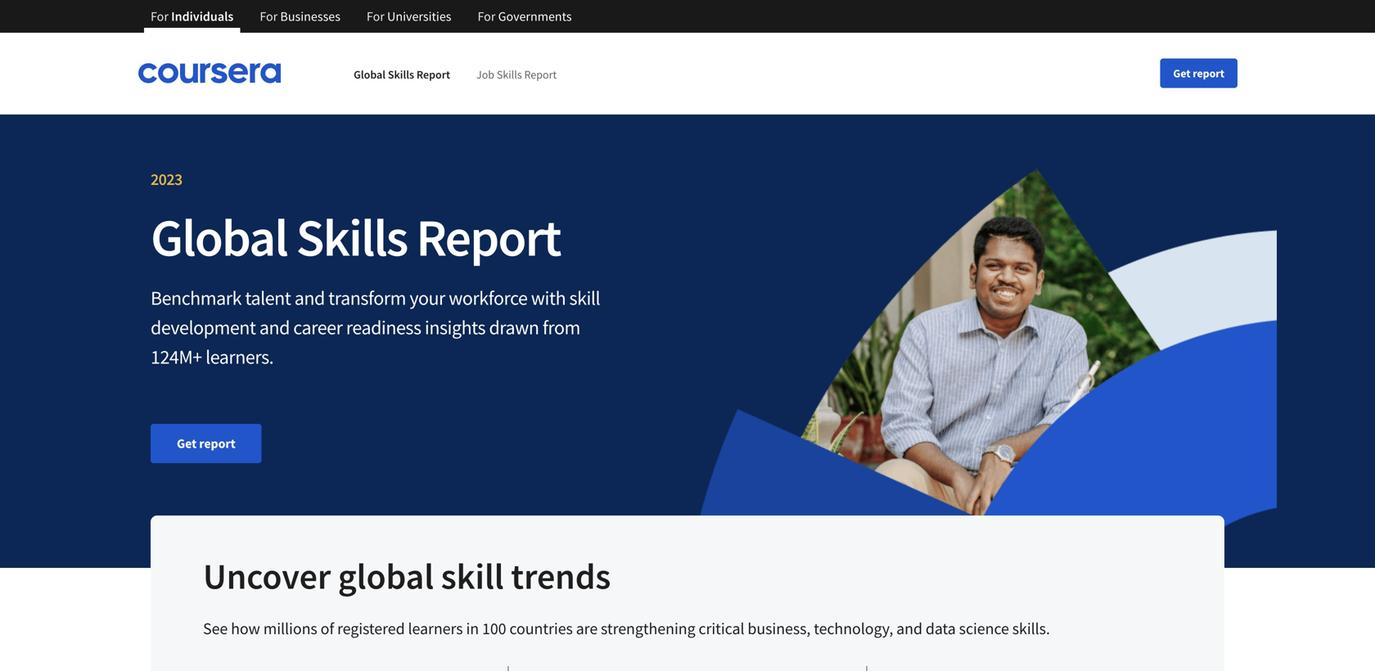 Task type: vqa. For each thing, say whether or not it's contained in the screenshot.
the middle and
yes



Task type: locate. For each thing, give the bounding box(es) containing it.
skill
[[569, 286, 600, 310], [441, 553, 504, 599]]

individuals
[[171, 8, 234, 25]]

0 vertical spatial skill
[[569, 286, 600, 310]]

1 horizontal spatial report
[[1193, 66, 1225, 81]]

global skills report
[[354, 67, 450, 82], [151, 204, 561, 270]]

1 horizontal spatial global
[[354, 67, 386, 82]]

global up benchmark
[[151, 204, 287, 270]]

0 horizontal spatial and
[[259, 315, 290, 340]]

universities
[[387, 8, 452, 25]]

for
[[151, 8, 169, 25], [260, 8, 278, 25], [367, 8, 385, 25], [478, 8, 496, 25]]

0 horizontal spatial global
[[151, 204, 287, 270]]

learners.
[[206, 345, 274, 369]]

millions
[[263, 619, 317, 639]]

0 vertical spatial report
[[1193, 66, 1225, 81]]

0 horizontal spatial report
[[199, 436, 236, 452]]

in
[[466, 619, 479, 639]]

0 vertical spatial get
[[1174, 66, 1191, 81]]

for left governments
[[478, 8, 496, 25]]

readiness
[[346, 315, 421, 340]]

0 horizontal spatial get
[[177, 436, 197, 452]]

1 horizontal spatial and
[[295, 286, 325, 310]]

0 vertical spatial global
[[354, 67, 386, 82]]

job skills report
[[477, 67, 557, 82]]

report
[[417, 67, 450, 82], [524, 67, 557, 82], [416, 204, 561, 270]]

0 vertical spatial get report
[[1174, 66, 1225, 81]]

governments
[[498, 8, 572, 25]]

global
[[338, 553, 434, 599]]

skills for job skills report link
[[497, 67, 522, 82]]

1 horizontal spatial get report
[[1174, 66, 1225, 81]]

and left data
[[897, 619, 923, 639]]

1 vertical spatial get report
[[177, 436, 236, 452]]

0 horizontal spatial get report
[[177, 436, 236, 452]]

for for universities
[[367, 8, 385, 25]]

global
[[354, 67, 386, 82], [151, 204, 287, 270]]

for left businesses
[[260, 8, 278, 25]]

learners
[[408, 619, 463, 639]]

uncover global skill trends
[[203, 553, 611, 599]]

report inside button
[[1193, 66, 1225, 81]]

with
[[531, 286, 566, 310]]

strengthening
[[601, 619, 696, 639]]

skills right job
[[497, 67, 522, 82]]

get
[[1174, 66, 1191, 81], [177, 436, 197, 452]]

get report inside button
[[1174, 66, 1225, 81]]

for for governments
[[478, 8, 496, 25]]

0 horizontal spatial skill
[[441, 553, 504, 599]]

3 for from the left
[[367, 8, 385, 25]]

report for global skills report link
[[417, 67, 450, 82]]

for left individuals
[[151, 8, 169, 25]]

skills for global skills report link
[[388, 67, 414, 82]]

4 for from the left
[[478, 8, 496, 25]]

1 vertical spatial and
[[259, 315, 290, 340]]

2023
[[151, 169, 182, 190]]

report
[[1193, 66, 1225, 81], [199, 436, 236, 452]]

global skills report up transform
[[151, 204, 561, 270]]

1 vertical spatial report
[[199, 436, 236, 452]]

skill right 'with'
[[569, 286, 600, 310]]

1 vertical spatial global
[[151, 204, 287, 270]]

skill up in
[[441, 553, 504, 599]]

1 horizontal spatial skill
[[569, 286, 600, 310]]

data
[[926, 619, 956, 639]]

skills up transform
[[296, 204, 407, 270]]

global skills report link
[[354, 67, 450, 82]]

get report for get report link
[[177, 436, 236, 452]]

2 for from the left
[[260, 8, 278, 25]]

and down talent
[[259, 315, 290, 340]]

skills
[[388, 67, 414, 82], [497, 67, 522, 82], [296, 204, 407, 270]]

drawn
[[489, 315, 539, 340]]

1 vertical spatial global skills report
[[151, 204, 561, 270]]

1 for from the left
[[151, 8, 169, 25]]

for for businesses
[[260, 8, 278, 25]]

100
[[482, 619, 506, 639]]

businesses
[[280, 8, 341, 25]]

for universities
[[367, 8, 452, 25]]

from
[[543, 315, 580, 340]]

report left job
[[417, 67, 450, 82]]

skills down for universities
[[388, 67, 414, 82]]

get for get report button
[[1174, 66, 1191, 81]]

for left universities
[[367, 8, 385, 25]]

insights
[[425, 315, 486, 340]]

how
[[231, 619, 260, 639]]

get inside button
[[1174, 66, 1191, 81]]

for for individuals
[[151, 8, 169, 25]]

1 vertical spatial get
[[177, 436, 197, 452]]

see how millions of registered learners in 100 countries are strengthening critical business, technology, and data science skills.
[[203, 619, 1050, 639]]

global skills report down for universities
[[354, 67, 450, 82]]

report for job skills report link
[[524, 67, 557, 82]]

get report button
[[1160, 59, 1238, 88]]

and
[[295, 286, 325, 310], [259, 315, 290, 340], [897, 619, 923, 639]]

report right job
[[524, 67, 557, 82]]

1 vertical spatial skill
[[441, 553, 504, 599]]

2 vertical spatial and
[[897, 619, 923, 639]]

2 horizontal spatial and
[[897, 619, 923, 639]]

and up career
[[295, 286, 325, 310]]

skill inside the benchmark talent and transform your workforce with skill development and career readiness insights drawn from 124m+ learners.
[[569, 286, 600, 310]]

global down 'banner' navigation
[[354, 67, 386, 82]]

skills.
[[1013, 619, 1050, 639]]

1 horizontal spatial get
[[1174, 66, 1191, 81]]

get report
[[1174, 66, 1225, 81], [177, 436, 236, 452]]

for governments
[[478, 8, 572, 25]]

trends
[[511, 553, 611, 599]]



Task type: describe. For each thing, give the bounding box(es) containing it.
report for get report link
[[199, 436, 236, 452]]

benchmark
[[151, 286, 242, 310]]

job
[[477, 67, 495, 82]]

career
[[293, 315, 343, 340]]

of
[[321, 619, 334, 639]]

uncover
[[203, 553, 331, 599]]

get report link
[[151, 424, 262, 463]]

0 vertical spatial global skills report
[[354, 67, 450, 82]]

report for get report button
[[1193, 66, 1225, 81]]

science
[[959, 619, 1009, 639]]

countries
[[510, 619, 573, 639]]

business,
[[748, 619, 811, 639]]

development
[[151, 315, 256, 340]]

0 vertical spatial and
[[295, 286, 325, 310]]

report up workforce
[[416, 204, 561, 270]]

workforce
[[449, 286, 528, 310]]

talent
[[245, 286, 291, 310]]

job skills report link
[[477, 67, 557, 82]]

for individuals
[[151, 8, 234, 25]]

are
[[576, 619, 598, 639]]

benchmark talent and transform your workforce with skill development and career readiness insights drawn from 124m+ learners.
[[151, 286, 600, 369]]

see
[[203, 619, 228, 639]]

critical
[[699, 619, 745, 639]]

get for get report link
[[177, 436, 197, 452]]

124m+
[[151, 345, 202, 369]]

for businesses
[[260, 8, 341, 25]]

registered
[[337, 619, 405, 639]]

transform
[[328, 286, 406, 310]]

technology,
[[814, 619, 893, 639]]

banner navigation
[[138, 0, 585, 33]]

your
[[410, 286, 445, 310]]

coursera logo image
[[138, 63, 282, 84]]

get report for get report button
[[1174, 66, 1225, 81]]



